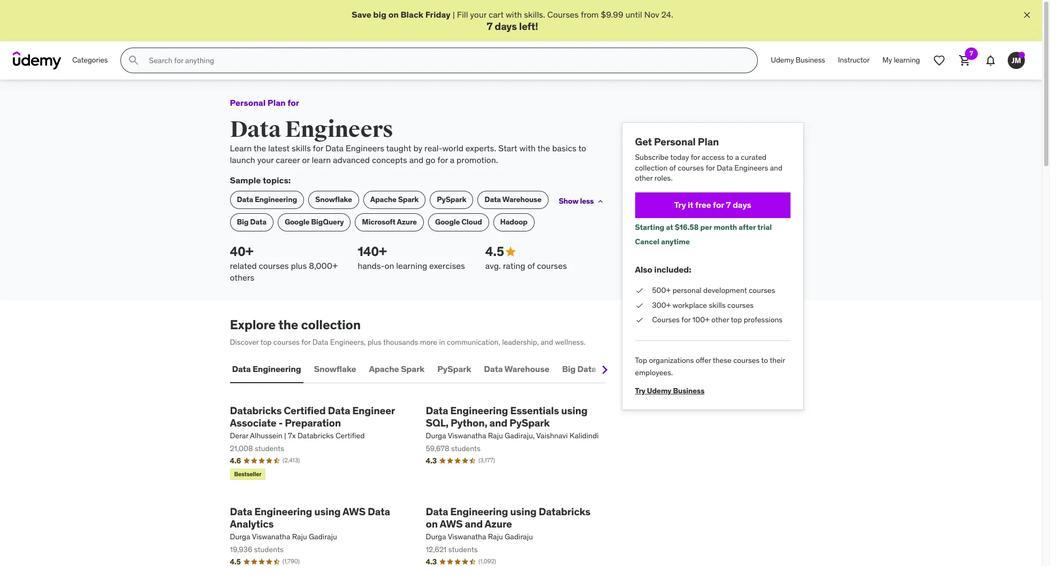 Task type: describe. For each thing, give the bounding box(es) containing it.
personal inside get personal plan subscribe today for access to a curated collection of courses for data engineers and other roles.
[[654, 136, 696, 148]]

by
[[413, 143, 422, 153]]

personal plan for
[[230, 98, 299, 108]]

xsmall image for courses
[[635, 315, 644, 326]]

data engineering essentials using sql, python, and pyspark durga viswanatha raju gadiraju, vaishnavi kalidindi 59,678 students
[[426, 404, 599, 454]]

1 horizontal spatial skills
[[709, 301, 726, 310]]

workplace
[[673, 301, 707, 310]]

world
[[442, 143, 463, 153]]

in
[[439, 338, 445, 347]]

hands-
[[358, 260, 385, 271]]

promotion.
[[457, 155, 498, 165]]

analytics
[[230, 518, 274, 531]]

1 horizontal spatial databricks
[[298, 432, 334, 441]]

data inside databricks certified data engineer associate - preparation derar alhussein | 7x databricks certified 21,008 students
[[328, 404, 350, 417]]

more
[[420, 338, 437, 347]]

shopping cart with 7 items image
[[959, 54, 971, 67]]

instructor
[[838, 55, 870, 65]]

subscribe
[[635, 153, 669, 162]]

start
[[498, 143, 517, 153]]

gadiraju inside data engineering using databricks on aws and azure durga viswanatha raju gadiraju 12,621 students
[[505, 533, 533, 542]]

their
[[770, 356, 785, 366]]

Search for anything text field
[[147, 51, 745, 70]]

microsoft
[[362, 217, 395, 227]]

real-
[[424, 143, 442, 153]]

free
[[695, 200, 711, 210]]

offer
[[696, 356, 711, 366]]

show less
[[559, 197, 594, 206]]

2 horizontal spatial the
[[538, 143, 550, 153]]

left!
[[519, 20, 538, 33]]

big for the big data link
[[237, 217, 249, 227]]

notifications image
[[984, 54, 997, 67]]

experts.
[[466, 143, 496, 153]]

59,678
[[426, 444, 449, 454]]

apache for apache spark button
[[369, 364, 399, 375]]

big data for the big data link
[[237, 217, 266, 227]]

with inside save big on black friday | fill your cart with skills. courses from $9.99 until nov 24. 7 days left!
[[506, 9, 522, 20]]

0 vertical spatial udemy
[[771, 55, 794, 65]]

categories button
[[66, 48, 114, 73]]

students inside data engineering using aws data analytics durga viswanatha raju gadiraju 19,936 students
[[254, 545, 284, 555]]

2 horizontal spatial 7
[[970, 49, 973, 57]]

it
[[688, 200, 693, 210]]

bestseller
[[234, 471, 261, 479]]

tab navigation element
[[230, 357, 617, 384]]

40+
[[230, 243, 253, 260]]

apache for apache spark link at top
[[370, 195, 396, 205]]

(1,790)
[[282, 558, 300, 566]]

for right today
[[691, 153, 700, 162]]

24.
[[661, 9, 673, 20]]

data engineering button
[[230, 357, 303, 383]]

warehouse for data warehouse link at the top of page
[[502, 195, 542, 205]]

0 vertical spatial databricks
[[230, 404, 282, 417]]

black
[[401, 9, 423, 20]]

500+
[[652, 286, 671, 296]]

your inside save big on black friday | fill your cart with skills. courses from $9.99 until nov 24. 7 days left!
[[470, 9, 487, 20]]

durga inside data engineering using aws data analytics durga viswanatha raju gadiraju 19,936 students
[[230, 533, 250, 542]]

also
[[635, 264, 652, 275]]

raju for on
[[488, 533, 503, 542]]

big data button
[[560, 357, 598, 383]]

hadoop
[[500, 217, 528, 227]]

and inside learn the latest skills for data engineers taught by real-world experts. start with the basics to launch your career or learn advanced concepts and go for a promotion.
[[409, 155, 424, 165]]

communication,
[[447, 338, 500, 347]]

associate
[[230, 417, 276, 430]]

aws inside data engineering using aws data analytics durga viswanatha raju gadiraju 19,936 students
[[343, 506, 366, 519]]

python,
[[451, 417, 487, 430]]

xsmall image for 300+
[[635, 301, 644, 311]]

big for big data button
[[562, 364, 576, 375]]

pyspark for 'pyspark' "link" at the left of page
[[437, 195, 466, 205]]

pyspark button
[[435, 357, 473, 383]]

courses up professions
[[749, 286, 775, 296]]

for up learn
[[313, 143, 323, 153]]

until
[[626, 9, 642, 20]]

data inside button
[[484, 364, 503, 375]]

7x
[[288, 432, 296, 441]]

using for on
[[510, 506, 537, 519]]

durga for data engineering using databricks on aws and azure
[[426, 533, 446, 542]]

nov
[[644, 9, 659, 20]]

close image
[[1022, 10, 1032, 20]]

xsmall image for 500+
[[635, 286, 644, 296]]

sample
[[230, 175, 261, 186]]

and inside data engineering using databricks on aws and azure durga viswanatha raju gadiraju 12,621 students
[[465, 518, 483, 531]]

fill
[[457, 9, 468, 20]]

get
[[635, 136, 652, 148]]

8,000+
[[309, 260, 338, 271]]

anytime
[[661, 237, 690, 247]]

0 vertical spatial azure
[[397, 217, 417, 227]]

of inside get personal plan subscribe today for access to a curated collection of courses for data engineers and other roles.
[[669, 163, 676, 173]]

1092 reviews element
[[478, 558, 496, 567]]

data engineering using aws data analytics durga viswanatha raju gadiraju 19,936 students
[[230, 506, 390, 555]]

for right go
[[437, 155, 448, 165]]

engineering for data engineering essentials using sql, python, and pyspark
[[450, 404, 508, 417]]

curated
[[741, 153, 767, 162]]

durga for data engineering essentials using sql, python, and pyspark
[[426, 432, 446, 441]]

show
[[559, 197, 578, 206]]

explore
[[230, 317, 276, 334]]

sql,
[[426, 417, 448, 430]]

data inside data engineering using databricks on aws and azure durga viswanatha raju gadiraju 12,621 students
[[426, 506, 448, 519]]

my learning
[[883, 55, 920, 65]]

after
[[739, 223, 756, 232]]

plus inside explore the collection discover top courses for data engineers, plus thousands more in communication, leadership, and wellness.
[[368, 338, 382, 347]]

a inside get personal plan subscribe today for access to a curated collection of courses for data engineers and other roles.
[[735, 153, 739, 162]]

data warehouse link
[[478, 191, 549, 209]]

skills.
[[524, 9, 545, 20]]

raju inside data engineering using aws data analytics durga viswanatha raju gadiraju 19,936 students
[[292, 533, 307, 542]]

rating
[[503, 260, 525, 271]]

7 inside save big on black friday | fill your cart with skills. courses from $9.99 until nov 24. 7 days left!
[[487, 20, 493, 33]]

udemy business
[[771, 55, 825, 65]]

these
[[713, 356, 732, 366]]

aws inside data engineering using databricks on aws and azure durga viswanatha raju gadiraju 12,621 students
[[440, 518, 463, 531]]

100+
[[693, 315, 710, 325]]

personal
[[673, 286, 702, 296]]

data warehouse for data warehouse link at the top of page
[[485, 195, 542, 205]]

courses down development
[[727, 301, 754, 310]]

for left 100+
[[682, 315, 691, 325]]

try it free for 7 days
[[674, 200, 751, 210]]

pyspark link
[[430, 191, 473, 209]]

data inside get personal plan subscribe today for access to a curated collection of courses for data engineers and other roles.
[[717, 163, 733, 173]]

employees.
[[635, 368, 673, 378]]

engineering inside 'data engineering' link
[[255, 195, 297, 205]]

using inside data engineering essentials using sql, python, and pyspark durga viswanatha raju gadiraju, vaishnavi kalidindi 59,678 students
[[561, 404, 588, 417]]

(2,413)
[[283, 457, 300, 465]]

discover
[[230, 338, 259, 347]]

next image
[[596, 362, 613, 379]]

for inside explore the collection discover top courses for data engineers, plus thousands more in communication, leadership, and wellness.
[[302, 338, 311, 347]]

cloud
[[462, 217, 482, 227]]

engineering inside data engineering button
[[253, 364, 301, 375]]

0 vertical spatial personal
[[230, 98, 266, 108]]

students inside databricks certified data engineer associate - preparation derar alhussein | 7x databricks certified 21,008 students
[[255, 444, 284, 454]]

kalidindi
[[570, 432, 599, 441]]

plus inside 40+ related courses plus 8,000+ others
[[291, 260, 307, 271]]

advanced
[[333, 155, 370, 165]]

bigquery
[[311, 217, 344, 227]]

development
[[703, 286, 747, 296]]

concepts
[[372, 155, 407, 165]]

top
[[635, 356, 647, 366]]

courses inside the top organizations offer these courses to their employees.
[[733, 356, 760, 366]]

my
[[883, 55, 892, 65]]

courses for 100+ other top professions
[[652, 315, 783, 325]]

$9.99
[[601, 9, 623, 20]]

days inside save big on black friday | fill your cart with skills. courses from $9.99 until nov 24. 7 days left!
[[495, 20, 517, 33]]

access
[[702, 153, 725, 162]]

19,936
[[230, 545, 252, 555]]

viswanatha for on
[[448, 533, 486, 542]]

learning inside 140+ hands-on learning exercises
[[396, 260, 427, 271]]

data inside button
[[232, 364, 251, 375]]

from
[[581, 9, 599, 20]]

courses inside explore the collection discover top courses for data engineers, plus thousands more in communication, leadership, and wellness.
[[273, 338, 300, 347]]

spark for apache spark button
[[401, 364, 425, 375]]

udemy inside "link"
[[647, 387, 671, 396]]

apache spark for apache spark link at top
[[370, 195, 419, 205]]

raju for sql,
[[488, 432, 503, 441]]

topics:
[[263, 175, 291, 186]]

300+
[[652, 301, 671, 310]]

12,621
[[426, 545, 447, 555]]

-
[[279, 417, 283, 430]]



Task type: locate. For each thing, give the bounding box(es) containing it.
for right free
[[713, 200, 724, 210]]

21,008
[[230, 444, 253, 454]]

apache inside button
[[369, 364, 399, 375]]

collection
[[635, 163, 668, 173], [301, 317, 361, 334]]

0 horizontal spatial of
[[527, 260, 535, 271]]

of down today
[[669, 163, 676, 173]]

on for save
[[388, 9, 399, 20]]

other right 100+
[[712, 315, 729, 325]]

2413 reviews element
[[283, 457, 300, 465]]

courses inside get personal plan subscribe today for access to a curated collection of courses for data engineers and other roles.
[[678, 163, 704, 173]]

apache spark up microsoft azure
[[370, 195, 419, 205]]

a left curated
[[735, 153, 739, 162]]

warehouse down leadership,
[[504, 364, 549, 375]]

data warehouse up hadoop
[[485, 195, 542, 205]]

engineering for data engineering using aws data analytics
[[254, 506, 312, 519]]

on right "big"
[[388, 9, 399, 20]]

1 horizontal spatial of
[[669, 163, 676, 173]]

for
[[288, 98, 299, 108], [313, 143, 323, 153], [691, 153, 700, 162], [437, 155, 448, 165], [706, 163, 715, 173], [713, 200, 724, 210], [682, 315, 691, 325], [302, 338, 311, 347]]

try for try it free for 7 days
[[674, 200, 686, 210]]

data engineering essentials using sql, python, and pyspark link
[[426, 404, 605, 430]]

gadiraju down data engineering using aws data analytics link
[[309, 533, 337, 542]]

to
[[578, 143, 586, 153], [727, 153, 733, 162], [761, 356, 768, 366]]

courses right rating
[[537, 260, 567, 271]]

0 horizontal spatial udemy
[[647, 387, 671, 396]]

alhussein
[[250, 432, 282, 441]]

derar
[[230, 432, 248, 441]]

spark up microsoft azure
[[398, 195, 419, 205]]

1 vertical spatial big data
[[562, 364, 596, 375]]

skills inside learn the latest skills for data engineers taught by real-world experts. start with the basics to launch your career or learn advanced concepts and go for a promotion.
[[292, 143, 311, 153]]

on inside data engineering using databricks on aws and azure durga viswanatha raju gadiraju 12,621 students
[[426, 518, 438, 531]]

engineers
[[285, 116, 393, 143], [346, 143, 384, 153], [734, 163, 768, 173]]

courses down 300+
[[652, 315, 680, 325]]

others
[[230, 272, 254, 283]]

other inside get personal plan subscribe today for access to a curated collection of courses for data engineers and other roles.
[[635, 174, 653, 183]]

1 horizontal spatial business
[[796, 55, 825, 65]]

on
[[388, 9, 399, 20], [385, 260, 394, 271], [426, 518, 438, 531]]

1 vertical spatial business
[[673, 387, 705, 396]]

the left basics
[[538, 143, 550, 153]]

azure down apache spark link at top
[[397, 217, 417, 227]]

big data link
[[230, 213, 273, 232]]

students inside data engineering using databricks on aws and azure durga viswanatha raju gadiraju 12,621 students
[[448, 545, 478, 555]]

the for collection
[[278, 317, 298, 334]]

top
[[731, 315, 742, 325], [260, 338, 272, 347]]

google for google bigquery
[[285, 217, 310, 227]]

7
[[487, 20, 493, 33], [970, 49, 973, 57], [726, 200, 731, 210]]

engineering up (1,790)
[[254, 506, 312, 519]]

skills up or
[[292, 143, 311, 153]]

apache spark
[[370, 195, 419, 205], [369, 364, 425, 375]]

snowflake inside button
[[314, 364, 356, 375]]

1 vertical spatial udemy
[[647, 387, 671, 396]]

microsoft azure link
[[355, 213, 424, 232]]

1790 reviews element
[[282, 558, 300, 567]]

data engineering down the sample topics:
[[237, 195, 297, 205]]

0 vertical spatial of
[[669, 163, 676, 173]]

get personal plan subscribe today for access to a curated collection of courses for data engineers and other roles.
[[635, 136, 783, 183]]

plan up data engineers
[[268, 98, 286, 108]]

2 horizontal spatial using
[[561, 404, 588, 417]]

big inside big data button
[[562, 364, 576, 375]]

using for data
[[314, 506, 341, 519]]

0 horizontal spatial business
[[673, 387, 705, 396]]

0 horizontal spatial certified
[[284, 404, 326, 417]]

0 horizontal spatial try
[[635, 387, 645, 396]]

and inside explore the collection discover top courses for data engineers, plus thousands more in communication, leadership, and wellness.
[[541, 338, 553, 347]]

3177 reviews element
[[478, 457, 495, 465]]

organizations
[[649, 356, 694, 366]]

durga up 19,936 on the bottom left of the page
[[230, 533, 250, 542]]

1 horizontal spatial learning
[[894, 55, 920, 65]]

0 horizontal spatial gadiraju
[[309, 533, 337, 542]]

1 xsmall image from the top
[[635, 286, 644, 296]]

0 vertical spatial your
[[470, 9, 487, 20]]

0 horizontal spatial plus
[[291, 260, 307, 271]]

big data for big data button
[[562, 364, 596, 375]]

collection up engineers,
[[301, 317, 361, 334]]

0 vertical spatial data engineering
[[237, 195, 297, 205]]

1 horizontal spatial your
[[470, 9, 487, 20]]

warehouse
[[502, 195, 542, 205], [504, 364, 549, 375]]

1 vertical spatial azure
[[485, 518, 512, 531]]

0 vertical spatial snowflake
[[315, 195, 352, 205]]

raju up (1,092)
[[488, 533, 503, 542]]

plus left 8,000+
[[291, 260, 307, 271]]

starting at $16.58 per month after trial cancel anytime
[[635, 223, 772, 247]]

your inside learn the latest skills for data engineers taught by real-world experts. start with the basics to launch your career or learn advanced concepts and go for a promotion.
[[257, 155, 274, 165]]

1 horizontal spatial certified
[[336, 432, 365, 441]]

data engineering for 'data engineering' link
[[237, 195, 297, 205]]

pyspark inside "link"
[[437, 195, 466, 205]]

plan up access on the right
[[698, 136, 719, 148]]

basics
[[552, 143, 576, 153]]

pyspark for pyspark button
[[437, 364, 471, 375]]

try
[[674, 200, 686, 210], [635, 387, 645, 396]]

the right explore
[[278, 317, 298, 334]]

try udemy business
[[635, 387, 705, 396]]

4.3
[[426, 456, 437, 466]]

on down 140+
[[385, 260, 394, 271]]

on for 140+
[[385, 260, 394, 271]]

2 gadiraju from the left
[[505, 533, 533, 542]]

0 vertical spatial try
[[674, 200, 686, 210]]

2 horizontal spatial databricks
[[539, 506, 590, 519]]

engineers inside get personal plan subscribe today for access to a curated collection of courses for data engineers and other roles.
[[734, 163, 768, 173]]

certified down engineer
[[336, 432, 365, 441]]

the inside explore the collection discover top courses for data engineers, plus thousands more in communication, leadership, and wellness.
[[278, 317, 298, 334]]

0 vertical spatial other
[[635, 174, 653, 183]]

business inside "link"
[[673, 387, 705, 396]]

viswanatha inside data engineering using databricks on aws and azure durga viswanatha raju gadiraju 12,621 students
[[448, 533, 486, 542]]

1 horizontal spatial |
[[453, 9, 455, 20]]

0 horizontal spatial a
[[450, 155, 455, 165]]

the right learn in the left top of the page
[[254, 143, 266, 153]]

viswanatha up (1,092)
[[448, 533, 486, 542]]

1 vertical spatial data engineering
[[232, 364, 301, 375]]

0 vertical spatial warehouse
[[502, 195, 542, 205]]

roles.
[[655, 174, 673, 183]]

2 xsmall image from the top
[[635, 301, 644, 311]]

1 vertical spatial plan
[[698, 136, 719, 148]]

data engineering
[[237, 195, 297, 205], [232, 364, 301, 375]]

durga up 59,678
[[426, 432, 446, 441]]

days down cart
[[495, 20, 517, 33]]

warehouse up hadoop
[[502, 195, 542, 205]]

days inside try it free for 7 days link
[[733, 200, 751, 210]]

students right 12,621
[[448, 545, 478, 555]]

to right access on the right
[[727, 153, 733, 162]]

durga up 12,621
[[426, 533, 446, 542]]

big data
[[237, 217, 266, 227], [562, 364, 596, 375]]

to left their
[[761, 356, 768, 366]]

0 vertical spatial big data
[[237, 217, 266, 227]]

0 horizontal spatial using
[[314, 506, 341, 519]]

top right discover at the left bottom
[[260, 338, 272, 347]]

engineering inside data engineering using aws data analytics durga viswanatha raju gadiraju 19,936 students
[[254, 506, 312, 519]]

apache spark down thousands
[[369, 364, 425, 375]]

databricks inside data engineering using databricks on aws and azure durga viswanatha raju gadiraju 12,621 students
[[539, 506, 590, 519]]

1 horizontal spatial collection
[[635, 163, 668, 173]]

gadiraju down data engineering using databricks on aws and azure link
[[505, 533, 533, 542]]

a down world
[[450, 155, 455, 165]]

submit search image
[[128, 54, 140, 67]]

to inside learn the latest skills for data engineers taught by real-world experts. start with the basics to launch your career or learn advanced concepts and go for a promotion.
[[578, 143, 586, 153]]

viswanatha inside data engineering using aws data analytics durga viswanatha raju gadiraju 19,936 students
[[252, 533, 290, 542]]

for left engineers,
[[302, 338, 311, 347]]

1 vertical spatial plus
[[368, 338, 382, 347]]

data warehouse down leadership,
[[484, 364, 549, 375]]

1 vertical spatial courses
[[652, 315, 680, 325]]

2 vertical spatial 7
[[726, 200, 731, 210]]

students inside data engineering essentials using sql, python, and pyspark durga viswanatha raju gadiraju, vaishnavi kalidindi 59,678 students
[[451, 444, 481, 454]]

xsmall image
[[596, 197, 605, 206]]

engineering inside data engineering essentials using sql, python, and pyspark durga viswanatha raju gadiraju, vaishnavi kalidindi 59,678 students
[[450, 404, 508, 417]]

7 link
[[952, 48, 978, 73]]

(1,092)
[[478, 558, 496, 566]]

snowflake link
[[308, 191, 359, 209]]

data warehouse inside data warehouse link
[[485, 195, 542, 205]]

try inside try it free for 7 days link
[[674, 200, 686, 210]]

students up (3,177)
[[451, 444, 481, 454]]

or
[[302, 155, 310, 165]]

apache down thousands
[[369, 364, 399, 375]]

snowflake up bigquery
[[315, 195, 352, 205]]

1 horizontal spatial udemy
[[771, 55, 794, 65]]

1 horizontal spatial google
[[435, 217, 460, 227]]

included:
[[654, 264, 691, 275]]

at
[[666, 223, 673, 232]]

7 down cart
[[487, 20, 493, 33]]

engineering up (1,092)
[[450, 506, 508, 519]]

raju inside data engineering essentials using sql, python, and pyspark durga viswanatha raju gadiraju, vaishnavi kalidindi 59,678 students
[[488, 432, 503, 441]]

azure
[[397, 217, 417, 227], [485, 518, 512, 531]]

engineering inside data engineering using databricks on aws and azure durga viswanatha raju gadiraju 12,621 students
[[450, 506, 508, 519]]

the for latest
[[254, 143, 266, 153]]

data engineering for data engineering button
[[232, 364, 301, 375]]

spark
[[398, 195, 419, 205], [401, 364, 425, 375]]

data warehouse
[[485, 195, 542, 205], [484, 364, 549, 375]]

data inside explore the collection discover top courses for data engineers, plus thousands more in communication, leadership, and wellness.
[[312, 338, 328, 347]]

engineers inside learn the latest skills for data engineers taught by real-world experts. start with the basics to launch your career or learn advanced concepts and go for a promotion.
[[346, 143, 384, 153]]

300+ workplace skills courses
[[652, 301, 754, 310]]

for down access on the right
[[706, 163, 715, 173]]

spark for apache spark link at top
[[398, 195, 419, 205]]

exercises
[[429, 260, 465, 271]]

to inside the top organizations offer these courses to their employees.
[[761, 356, 768, 366]]

vaishnavi
[[536, 432, 568, 441]]

0 vertical spatial big
[[237, 217, 249, 227]]

0 horizontal spatial days
[[495, 20, 517, 33]]

learn
[[312, 155, 331, 165]]

2 vertical spatial pyspark
[[510, 417, 550, 430]]

1 vertical spatial certified
[[336, 432, 365, 441]]

1 horizontal spatial plan
[[698, 136, 719, 148]]

1 vertical spatial spark
[[401, 364, 425, 375]]

1 vertical spatial personal
[[654, 136, 696, 148]]

| inside save big on black friday | fill your cart with skills. courses from $9.99 until nov 24. 7 days left!
[[453, 9, 455, 20]]

1 vertical spatial top
[[260, 338, 272, 347]]

top organizations offer these courses to their employees.
[[635, 356, 785, 378]]

try inside try udemy business "link"
[[635, 387, 645, 396]]

azure up (1,092)
[[485, 518, 512, 531]]

a
[[735, 153, 739, 162], [450, 155, 455, 165]]

other left 'roles.'
[[635, 174, 653, 183]]

google for google cloud
[[435, 217, 460, 227]]

apache spark for apache spark button
[[369, 364, 425, 375]]

1 horizontal spatial top
[[731, 315, 742, 325]]

per
[[700, 223, 712, 232]]

1 horizontal spatial the
[[278, 317, 298, 334]]

7 left notifications 'image'
[[970, 49, 973, 57]]

data engineers
[[230, 116, 393, 143]]

google inside google cloud link
[[435, 217, 460, 227]]

using inside data engineering using databricks on aws and azure durga viswanatha raju gadiraju 12,621 students
[[510, 506, 537, 519]]

1 vertical spatial apache spark
[[369, 364, 425, 375]]

engineering down discover at the left bottom
[[253, 364, 301, 375]]

to inside get personal plan subscribe today for access to a curated collection of courses for data engineers and other roles.
[[727, 153, 733, 162]]

engineering
[[255, 195, 297, 205], [253, 364, 301, 375], [450, 404, 508, 417], [254, 506, 312, 519], [450, 506, 508, 519]]

xsmall image left 300+
[[635, 301, 644, 311]]

for inside try it free for 7 days link
[[713, 200, 724, 210]]

1 vertical spatial pyspark
[[437, 364, 471, 375]]

big inside the big data link
[[237, 217, 249, 227]]

viswanatha inside data engineering essentials using sql, python, and pyspark durga viswanatha raju gadiraju, vaishnavi kalidindi 59,678 students
[[448, 432, 486, 441]]

data warehouse for data warehouse button
[[484, 364, 549, 375]]

courses right these
[[733, 356, 760, 366]]

try it free for 7 days link
[[635, 193, 790, 218]]

certified right -
[[284, 404, 326, 417]]

snowflake for the snowflake link
[[315, 195, 352, 205]]

snowflake for snowflake button
[[314, 364, 356, 375]]

essentials
[[510, 404, 559, 417]]

0 vertical spatial top
[[731, 315, 742, 325]]

pyspark inside data engineering essentials using sql, python, and pyspark durga viswanatha raju gadiraju, vaishnavi kalidindi 59,678 students
[[510, 417, 550, 430]]

top for 100+
[[731, 315, 742, 325]]

apache spark inside button
[[369, 364, 425, 375]]

wellness.
[[555, 338, 586, 347]]

using inside data engineering using aws data analytics durga viswanatha raju gadiraju 19,936 students
[[314, 506, 341, 519]]

engineering down topics: at the left top of the page
[[255, 195, 297, 205]]

pyspark up google cloud at the left of the page
[[437, 195, 466, 205]]

collection inside explore the collection discover top courses for data engineers, plus thousands more in communication, leadership, and wellness.
[[301, 317, 361, 334]]

| left the 7x
[[284, 432, 286, 441]]

1 horizontal spatial to
[[727, 153, 733, 162]]

1 gadiraju from the left
[[309, 533, 337, 542]]

1 horizontal spatial days
[[733, 200, 751, 210]]

business down the top organizations offer these courses to their employees.
[[673, 387, 705, 396]]

viswanatha for sql,
[[448, 432, 486, 441]]

engineering right sql,
[[450, 404, 508, 417]]

less
[[580, 197, 594, 206]]

personal up learn in the left top of the page
[[230, 98, 266, 108]]

xsmall image down also
[[635, 286, 644, 296]]

with right cart
[[506, 9, 522, 20]]

udemy image
[[13, 51, 62, 70]]

0 vertical spatial on
[[388, 9, 399, 20]]

sample topics:
[[230, 175, 291, 186]]

0 vertical spatial plan
[[268, 98, 286, 108]]

instructor link
[[832, 48, 876, 73]]

0 vertical spatial plus
[[291, 260, 307, 271]]

viswanatha
[[448, 432, 486, 441], [252, 533, 290, 542], [448, 533, 486, 542]]

courses up data engineering button
[[273, 338, 300, 347]]

big data inside button
[[562, 364, 596, 375]]

0 horizontal spatial google
[[285, 217, 310, 227]]

4.6
[[230, 456, 241, 466]]

with right start
[[519, 143, 536, 153]]

for up data engineers
[[288, 98, 299, 108]]

skills up courses for 100+ other top professions on the bottom of page
[[709, 301, 726, 310]]

spark down thousands
[[401, 364, 425, 375]]

| inside databricks certified data engineer associate - preparation derar alhussein | 7x databricks certified 21,008 students
[[284, 432, 286, 441]]

1 vertical spatial snowflake
[[314, 364, 356, 375]]

1 google from the left
[[285, 217, 310, 227]]

0 horizontal spatial big data
[[237, 217, 266, 227]]

1 vertical spatial apache
[[369, 364, 399, 375]]

xsmall image up top
[[635, 315, 644, 326]]

1 horizontal spatial gadiraju
[[505, 533, 533, 542]]

to right basics
[[578, 143, 586, 153]]

0 vertical spatial spark
[[398, 195, 419, 205]]

today
[[670, 153, 689, 162]]

a inside learn the latest skills for data engineers taught by real-world experts. start with the basics to launch your career or learn advanced concepts and go for a promotion.
[[450, 155, 455, 165]]

plus left thousands
[[368, 338, 382, 347]]

try left it
[[674, 200, 686, 210]]

and inside data engineering essentials using sql, python, and pyspark durga viswanatha raju gadiraju, vaishnavi kalidindi 59,678 students
[[490, 417, 507, 430]]

courses right related
[[259, 260, 289, 271]]

0 horizontal spatial learning
[[396, 260, 427, 271]]

0 vertical spatial 7
[[487, 20, 493, 33]]

your down latest
[[257, 155, 274, 165]]

1 horizontal spatial plus
[[368, 338, 382, 347]]

students down alhussein
[[255, 444, 284, 454]]

spark inside button
[[401, 364, 425, 375]]

collection inside get personal plan subscribe today for access to a curated collection of courses for data engineers and other roles.
[[635, 163, 668, 173]]

days up after
[[733, 200, 751, 210]]

big
[[237, 217, 249, 227], [562, 364, 576, 375]]

data
[[230, 116, 281, 143], [325, 143, 344, 153], [717, 163, 733, 173], [237, 195, 253, 205], [485, 195, 501, 205], [250, 217, 266, 227], [312, 338, 328, 347], [232, 364, 251, 375], [484, 364, 503, 375], [577, 364, 596, 375], [328, 404, 350, 417], [426, 404, 448, 417], [230, 506, 252, 519], [368, 506, 390, 519], [426, 506, 448, 519]]

on inside 140+ hands-on learning exercises
[[385, 260, 394, 271]]

durga inside data engineering essentials using sql, python, and pyspark durga viswanatha raju gadiraju, vaishnavi kalidindi 59,678 students
[[426, 432, 446, 441]]

0 vertical spatial xsmall image
[[635, 286, 644, 296]]

with
[[506, 9, 522, 20], [519, 143, 536, 153]]

0 horizontal spatial courses
[[547, 9, 579, 20]]

1 horizontal spatial azure
[[485, 518, 512, 531]]

gadiraju inside data engineering using aws data analytics durga viswanatha raju gadiraju 19,936 students
[[309, 533, 337, 542]]

0 vertical spatial courses
[[547, 9, 579, 20]]

1 horizontal spatial personal
[[654, 136, 696, 148]]

launch
[[230, 155, 255, 165]]

courses inside save big on black friday | fill your cart with skills. courses from $9.99 until nov 24. 7 days left!
[[547, 9, 579, 20]]

1 vertical spatial with
[[519, 143, 536, 153]]

| left the fill
[[453, 9, 455, 20]]

cancel
[[635, 237, 659, 247]]

0 vertical spatial learning
[[894, 55, 920, 65]]

viswanatha down the analytics
[[252, 533, 290, 542]]

1 horizontal spatial big data
[[562, 364, 596, 375]]

data engineering inside button
[[232, 364, 301, 375]]

business left instructor
[[796, 55, 825, 65]]

courses inside 40+ related courses plus 8,000+ others
[[259, 260, 289, 271]]

1 horizontal spatial aws
[[440, 518, 463, 531]]

0 horizontal spatial your
[[257, 155, 274, 165]]

avg.
[[485, 260, 501, 271]]

apache up microsoft
[[370, 195, 396, 205]]

of right rating
[[527, 260, 535, 271]]

1 vertical spatial skills
[[709, 301, 726, 310]]

your right the fill
[[470, 9, 487, 20]]

raju inside data engineering using databricks on aws and azure durga viswanatha raju gadiraju 12,621 students
[[488, 533, 503, 542]]

engineering for data engineering using databricks on aws and azure
[[450, 506, 508, 519]]

0 horizontal spatial to
[[578, 143, 586, 153]]

pyspark up gadiraju,
[[510, 417, 550, 430]]

2 google from the left
[[435, 217, 460, 227]]

1 horizontal spatial a
[[735, 153, 739, 162]]

0 vertical spatial business
[[796, 55, 825, 65]]

1 vertical spatial days
[[733, 200, 751, 210]]

medium image
[[504, 246, 517, 259]]

top left professions
[[731, 315, 742, 325]]

7 up "month"
[[726, 200, 731, 210]]

1 vertical spatial 7
[[970, 49, 973, 57]]

data warehouse inside data warehouse button
[[484, 364, 549, 375]]

data inside learn the latest skills for data engineers taught by real-world experts. start with the basics to launch your career or learn advanced concepts and go for a promotion.
[[325, 143, 344, 153]]

students
[[255, 444, 284, 454], [451, 444, 481, 454], [254, 545, 284, 555], [448, 545, 478, 555]]

try for try udemy business
[[635, 387, 645, 396]]

viswanatha down python,
[[448, 432, 486, 441]]

other
[[635, 174, 653, 183], [712, 315, 729, 325]]

personal
[[230, 98, 266, 108], [654, 136, 696, 148]]

data engineering down discover at the left bottom
[[232, 364, 301, 375]]

wishlist image
[[933, 54, 946, 67]]

taught
[[386, 143, 411, 153]]

0 horizontal spatial big
[[237, 217, 249, 227]]

1 horizontal spatial try
[[674, 200, 686, 210]]

and inside get personal plan subscribe today for access to a curated collection of courses for data engineers and other roles.
[[770, 163, 783, 173]]

azure inside data engineering using databricks on aws and azure durga viswanatha raju gadiraju 12,621 students
[[485, 518, 512, 531]]

plan inside get personal plan subscribe today for access to a curated collection of courses for data engineers and other roles.
[[698, 136, 719, 148]]

pyspark down in at the bottom of page
[[437, 364, 471, 375]]

you have alerts image
[[1019, 52, 1025, 58]]

0 horizontal spatial skills
[[292, 143, 311, 153]]

professions
[[744, 315, 783, 325]]

collection down subscribe
[[635, 163, 668, 173]]

categories
[[72, 55, 108, 65]]

pyspark inside pyspark button
[[437, 364, 471, 375]]

0 vertical spatial days
[[495, 20, 517, 33]]

big data down wellness.
[[562, 364, 596, 375]]

go
[[426, 155, 435, 165]]

data inside button
[[577, 364, 596, 375]]

data engineering using databricks on aws and azure durga viswanatha raju gadiraju 12,621 students
[[426, 506, 590, 555]]

1 vertical spatial big
[[562, 364, 576, 375]]

data inside data engineering essentials using sql, python, and pyspark durga viswanatha raju gadiraju, vaishnavi kalidindi 59,678 students
[[426, 404, 448, 417]]

warehouse for data warehouse button
[[504, 364, 549, 375]]

courses down today
[[678, 163, 704, 173]]

1 horizontal spatial 7
[[726, 200, 731, 210]]

1 horizontal spatial courses
[[652, 315, 680, 325]]

0 vertical spatial apache
[[370, 195, 396, 205]]

top inside explore the collection discover top courses for data engineers, plus thousands more in communication, leadership, and wellness.
[[260, 338, 272, 347]]

raju up (1,790)
[[292, 533, 307, 542]]

1 horizontal spatial big
[[562, 364, 576, 375]]

xsmall image
[[635, 286, 644, 296], [635, 301, 644, 311], [635, 315, 644, 326]]

big
[[373, 9, 386, 20]]

big down wellness.
[[562, 364, 576, 375]]

explore the collection discover top courses for data engineers, plus thousands more in communication, leadership, and wellness.
[[230, 317, 586, 347]]

big data down 'data engineering' link
[[237, 217, 266, 227]]

durga inside data engineering using databricks on aws and azure durga viswanatha raju gadiraju 12,621 students
[[426, 533, 446, 542]]

google inside google bigquery link
[[285, 217, 310, 227]]

with inside learn the latest skills for data engineers taught by real-world experts. start with the basics to launch your career or learn advanced concepts and go for a promotion.
[[519, 143, 536, 153]]

learning right my
[[894, 55, 920, 65]]

140+ hands-on learning exercises
[[358, 243, 465, 271]]

top for collection
[[260, 338, 272, 347]]

0 horizontal spatial the
[[254, 143, 266, 153]]

0 vertical spatial collection
[[635, 163, 668, 173]]

microsoft azure
[[362, 217, 417, 227]]

skills
[[292, 143, 311, 153], [709, 301, 726, 310]]

personal up today
[[654, 136, 696, 148]]

1 vertical spatial other
[[712, 315, 729, 325]]

(3,177)
[[478, 457, 495, 465]]

3 xsmall image from the top
[[635, 315, 644, 326]]

warehouse inside button
[[504, 364, 549, 375]]

on inside save big on black friday | fill your cart with skills. courses from $9.99 until nov 24. 7 days left!
[[388, 9, 399, 20]]

show less button
[[559, 191, 605, 212]]

2 vertical spatial on
[[426, 518, 438, 531]]



Task type: vqa. For each thing, say whether or not it's contained in the screenshot.
CLOSE icon
yes



